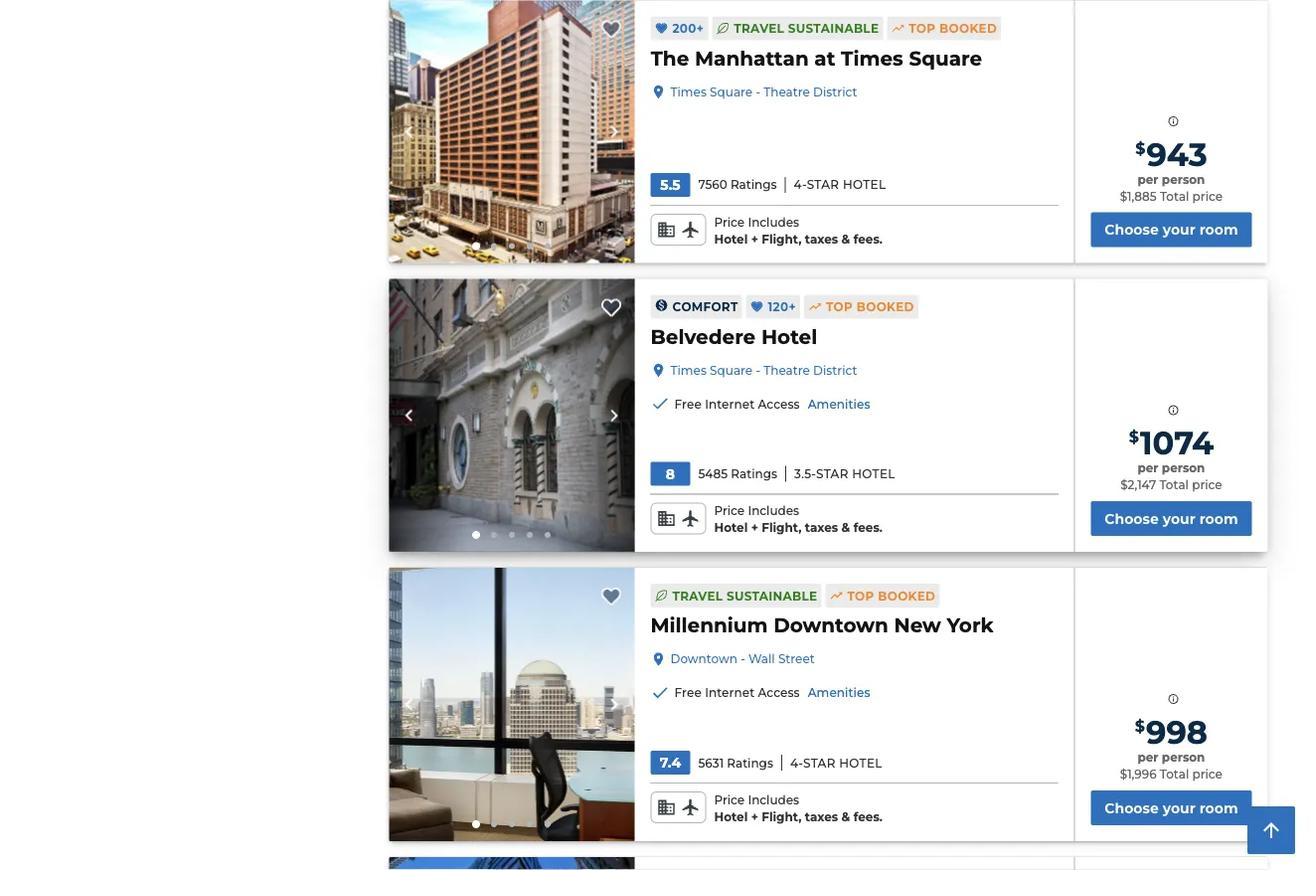 Task type: describe. For each thing, give the bounding box(es) containing it.
ratings for 1074
[[731, 467, 778, 481]]

5485 ratings
[[699, 467, 778, 481]]

2 vertical spatial square
[[710, 363, 753, 377]]

taxes for 943
[[805, 231, 838, 246]]

4- for 943
[[794, 178, 807, 192]]

price includes hotel + flight, taxes & fees. for 1074
[[714, 504, 883, 535]]

free for 998
[[675, 686, 702, 700]]

200+
[[673, 21, 704, 35]]

5631 ratings
[[699, 755, 774, 770]]

1 theatre from the top
[[764, 85, 810, 99]]

price for 943
[[1193, 189, 1223, 203]]

2 vertical spatial booked
[[878, 588, 936, 603]]

$ for 998
[[1135, 716, 1146, 735]]

star for 943
[[807, 178, 840, 192]]

1 vertical spatial square
[[710, 85, 753, 99]]

fees. for 998
[[854, 809, 883, 824]]

2 theatre from the top
[[764, 363, 810, 377]]

your for 998
[[1163, 799, 1196, 816]]

the manhattan at times square
[[651, 46, 983, 70]]

manhattan
[[695, 46, 809, 70]]

comfort
[[673, 299, 738, 314]]

$2,147
[[1121, 478, 1157, 492]]

go to image #4 image for 943
[[527, 243, 533, 249]]

price for 998
[[714, 793, 745, 807]]

free internet access amenities for 998
[[675, 686, 871, 700]]

internet for 998
[[705, 686, 755, 700]]

go to image #1 image for 998
[[472, 820, 480, 828]]

7560
[[699, 178, 728, 192]]

go to image #5 image for 1074
[[545, 532, 551, 538]]

price for 1074
[[1192, 478, 1223, 492]]

$1,996
[[1120, 767, 1157, 781]]

0 vertical spatial travel sustainable
[[734, 21, 879, 35]]

millennium downtown new york
[[651, 613, 994, 638]]

photo carousel region for 1074
[[389, 279, 635, 552]]

choose your room button for 943
[[1091, 212, 1252, 247]]

street
[[779, 652, 815, 666]]

booked for 1074
[[857, 299, 915, 314]]

taxes for 1074
[[805, 520, 838, 535]]

free internet access amenities for 1074
[[675, 397, 871, 411]]

price for 998
[[1193, 767, 1223, 781]]

+ for 998
[[751, 809, 759, 824]]

belvedere
[[651, 324, 756, 349]]

sea view image
[[389, 568, 635, 841]]

heart icon image for 200+
[[655, 21, 669, 35]]

5631
[[699, 755, 724, 770]]

go to image #3 image for 998
[[509, 821, 515, 827]]

120+
[[768, 299, 796, 314]]

downtown - wall street
[[671, 652, 815, 666]]

belvedere hotel
[[651, 324, 818, 349]]

0 vertical spatial -
[[756, 85, 761, 99]]

4 photo carousel region from the top
[[389, 857, 635, 870]]

0 horizontal spatial travel
[[673, 588, 723, 603]]

room for 1074
[[1200, 510, 1239, 527]]

0 vertical spatial travel
[[734, 21, 785, 35]]

includes for 943
[[748, 215, 800, 229]]

total for 943
[[1160, 189, 1190, 203]]

2 vertical spatial times
[[671, 363, 707, 377]]

& for 998
[[842, 809, 851, 824]]

4- for 998
[[790, 755, 804, 770]]

4-star hotel for 943
[[794, 178, 886, 192]]

$ 998 per person $1,996 total price
[[1120, 713, 1223, 781]]

access for 1074
[[758, 397, 800, 411]]

go to image #1 image for 943
[[472, 242, 480, 250]]

2 vertical spatial top booked
[[848, 588, 936, 603]]

photo carousel region for 998
[[389, 568, 635, 841]]

person for 1074
[[1162, 461, 1206, 475]]

flight, for 1074
[[762, 520, 802, 535]]

ratings for 998
[[727, 755, 774, 770]]

at
[[815, 46, 836, 70]]

1 vertical spatial travel sustainable
[[673, 588, 818, 603]]

per for 998
[[1138, 750, 1159, 764]]

flight, for 998
[[762, 809, 802, 824]]

taxes for 998
[[805, 809, 838, 824]]

photo carousel region for 943
[[389, 1, 635, 263]]

total for 998
[[1160, 767, 1190, 781]]

choose for 998
[[1105, 799, 1159, 816]]

the
[[651, 46, 689, 70]]

new
[[894, 613, 941, 638]]

facade/entrance image for 1074
[[389, 279, 635, 552]]

$ for 1074
[[1129, 427, 1140, 447]]

go to image #2 image for 1074
[[491, 532, 497, 538]]

per for 943
[[1138, 172, 1159, 186]]

$ 1074 per person $2,147 total price
[[1121, 424, 1223, 492]]

includes for 1074
[[748, 504, 800, 518]]

wall
[[749, 652, 775, 666]]



Task type: locate. For each thing, give the bounding box(es) containing it.
3.5-star hotel
[[794, 467, 896, 481]]

0 vertical spatial total
[[1160, 189, 1190, 203]]

2 vertical spatial price
[[1193, 767, 1223, 781]]

top booked
[[909, 21, 998, 35], [826, 299, 915, 314], [848, 588, 936, 603]]

2 vertical spatial &
[[842, 809, 851, 824]]

star
[[807, 178, 840, 192], [816, 467, 849, 481], [804, 755, 836, 770]]

price includes hotel + flight, taxes & fees. for 998
[[714, 793, 883, 824]]

flight, down "3.5-"
[[762, 520, 802, 535]]

your
[[1163, 221, 1196, 238], [1163, 510, 1196, 527], [1163, 799, 1196, 816]]

943
[[1147, 135, 1208, 173]]

0 vertical spatial top
[[909, 21, 936, 35]]

2 times square - theatre district from the top
[[671, 363, 858, 377]]

choose
[[1105, 221, 1159, 238], [1105, 510, 1159, 527], [1105, 799, 1159, 816]]

choose your room down $2,147
[[1105, 510, 1239, 527]]

star right 7560 ratings on the right top of the page
[[807, 178, 840, 192]]

ratings right 5485 at bottom
[[731, 467, 778, 481]]

1 vertical spatial amenities
[[808, 686, 871, 700]]

heart icon image for 120+
[[750, 300, 764, 314]]

sustainable up at
[[788, 21, 879, 35]]

your for 1074
[[1163, 510, 1196, 527]]

1 & from the top
[[842, 231, 851, 246]]

go to image #5 image for 943
[[545, 243, 551, 249]]

access for 998
[[758, 686, 800, 700]]

amenities for 998
[[808, 686, 871, 700]]

1 times square - theatre district from the top
[[671, 85, 858, 99]]

1 + from the top
[[751, 231, 759, 246]]

2 per from the top
[[1138, 461, 1159, 475]]

2 vertical spatial top
[[848, 588, 875, 603]]

2 price from the top
[[714, 504, 745, 518]]

3 price from the top
[[1193, 767, 1223, 781]]

0 vertical spatial $
[[1136, 138, 1146, 158]]

total right $1,885
[[1160, 189, 1190, 203]]

amenities
[[808, 397, 871, 411], [808, 686, 871, 700]]

1 free from the top
[[675, 397, 702, 411]]

1 internet from the top
[[705, 397, 755, 411]]

1 vertical spatial times
[[671, 85, 707, 99]]

$ inside the '$ 943 per person $1,885 total price'
[[1136, 138, 1146, 158]]

includes for 998
[[748, 793, 800, 807]]

0 vertical spatial times square - theatre district
[[671, 85, 858, 99]]

3 fees. from the top
[[854, 809, 883, 824]]

0 vertical spatial ratings
[[731, 178, 777, 192]]

price inside the '$ 943 per person $1,885 total price'
[[1193, 189, 1223, 203]]

1 vertical spatial 4-
[[790, 755, 804, 770]]

1 price from the top
[[1193, 189, 1223, 203]]

1074
[[1141, 424, 1214, 462]]

5485
[[699, 467, 728, 481]]

3 choose your room from the top
[[1105, 799, 1239, 816]]

1 vertical spatial +
[[751, 520, 759, 535]]

star for 1074
[[816, 467, 849, 481]]

heart icon image left 120+
[[750, 300, 764, 314]]

photo carousel region
[[389, 1, 635, 263], [389, 279, 635, 552], [389, 568, 635, 841], [389, 857, 635, 870]]

price includes hotel + flight, taxes & fees. for 943
[[714, 215, 883, 246]]

0 vertical spatial star
[[807, 178, 840, 192]]

price for 943
[[714, 215, 745, 229]]

square
[[909, 46, 983, 70], [710, 85, 753, 99], [710, 363, 753, 377]]

millennium
[[651, 613, 768, 638]]

free down 'downtown - wall street'
[[675, 686, 702, 700]]

0 vertical spatial 4-
[[794, 178, 807, 192]]

1 vertical spatial taxes
[[805, 520, 838, 535]]

go to image #3 image for 1074
[[509, 532, 515, 538]]

2 & from the top
[[842, 520, 851, 535]]

access up "3.5-"
[[758, 397, 800, 411]]

1 vertical spatial internet
[[705, 686, 755, 700]]

1 room from the top
[[1200, 221, 1239, 238]]

3 total from the top
[[1160, 767, 1190, 781]]

0 vertical spatial go to image #4 image
[[527, 243, 533, 249]]

flight, up 120+
[[762, 231, 802, 246]]

choose down $2,147
[[1105, 510, 1159, 527]]

times down the
[[671, 85, 707, 99]]

travel sustainable
[[734, 21, 879, 35], [673, 588, 818, 603]]

choose your room for 1074
[[1105, 510, 1239, 527]]

+ for 1074
[[751, 520, 759, 535]]

go to image #1 image
[[472, 242, 480, 250], [472, 531, 480, 539], [472, 820, 480, 828]]

times square - theatre district down manhattan
[[671, 85, 858, 99]]

choose your room down $1,996
[[1105, 799, 1239, 816]]

1 vertical spatial -
[[756, 363, 761, 377]]

go to image #2 image
[[491, 243, 497, 249], [491, 532, 497, 538], [491, 821, 497, 827]]

go to image #5 image
[[545, 243, 551, 249], [545, 532, 551, 538], [545, 821, 551, 827]]

1 facade/entrance image from the top
[[389, 1, 635, 263]]

3 go to image #5 image from the top
[[545, 821, 551, 827]]

internet for 1074
[[705, 397, 755, 411]]

per
[[1138, 172, 1159, 186], [1138, 461, 1159, 475], [1138, 750, 1159, 764]]

1 horizontal spatial heart icon image
[[750, 300, 764, 314]]

2 vertical spatial -
[[741, 652, 746, 666]]

includes down 5631 ratings
[[748, 793, 800, 807]]

+ down the 5485 ratings at the bottom right of the page
[[751, 520, 759, 535]]

go to image #1 image for 1074
[[472, 531, 480, 539]]

2 internet from the top
[[705, 686, 755, 700]]

choose your room button for 1074
[[1091, 501, 1252, 536]]

- left wall
[[741, 652, 746, 666]]

choose your room button down $2,147
[[1091, 501, 1252, 536]]

3 + from the top
[[751, 809, 759, 824]]

2 vertical spatial fees.
[[854, 809, 883, 824]]

choose down $1,996
[[1105, 799, 1159, 816]]

theatre down the manhattan at times square 'element'
[[764, 85, 810, 99]]

top booked for 943
[[909, 21, 998, 35]]

-
[[756, 85, 761, 99], [756, 363, 761, 377], [741, 652, 746, 666]]

0 vertical spatial downtown
[[774, 613, 889, 638]]

fees.
[[854, 231, 883, 246], [854, 520, 883, 535], [854, 809, 883, 824]]

includes down 7560 ratings on the right top of the page
[[748, 215, 800, 229]]

price includes hotel + flight, taxes & fees. down "3.5-"
[[714, 504, 883, 535]]

0 vertical spatial &
[[842, 231, 851, 246]]

1 vertical spatial go to image #2 image
[[491, 532, 497, 538]]

includes down "3.5-"
[[748, 504, 800, 518]]

taxes
[[805, 231, 838, 246], [805, 520, 838, 535], [805, 809, 838, 824]]

1 vertical spatial choose your room
[[1105, 510, 1239, 527]]

go to image #4 image for 1074
[[527, 532, 533, 538]]

2 vertical spatial go to image #5 image
[[545, 821, 551, 827]]

1 district from the top
[[813, 85, 858, 99]]

total
[[1160, 189, 1190, 203], [1160, 478, 1189, 492], [1160, 767, 1190, 781]]

0 vertical spatial price
[[714, 215, 745, 229]]

1 fees. from the top
[[854, 231, 883, 246]]

person for 998
[[1162, 750, 1206, 764]]

1 per from the top
[[1138, 172, 1159, 186]]

3.5-
[[794, 467, 816, 481]]

0 vertical spatial heart icon image
[[655, 21, 669, 35]]

per inside '$ 1074 per person $2,147 total price'
[[1138, 461, 1159, 475]]

2 vertical spatial choose your room button
[[1091, 790, 1252, 825]]

2 choose your room from the top
[[1105, 510, 1239, 527]]

1 go to image #4 image from the top
[[527, 243, 533, 249]]

0 vertical spatial amenities
[[808, 397, 871, 411]]

star for 998
[[804, 755, 836, 770]]

room down $ 998 per person $1,996 total price
[[1200, 799, 1239, 816]]

3 price includes hotel + flight, taxes & fees. from the top
[[714, 793, 883, 824]]

4- right 5631 ratings
[[790, 755, 804, 770]]

times square - theatre district
[[671, 85, 858, 99], [671, 363, 858, 377]]

sustainable
[[788, 21, 879, 35], [727, 588, 818, 603]]

$ 943 per person $1,885 total price
[[1120, 135, 1223, 203]]

price down the 5485 ratings at the bottom right of the page
[[714, 504, 745, 518]]

1 vertical spatial heart icon image
[[750, 300, 764, 314]]

booked for 943
[[940, 21, 998, 35]]

1 vertical spatial go to image #3 image
[[509, 532, 515, 538]]

1 access from the top
[[758, 397, 800, 411]]

top for 943
[[909, 21, 936, 35]]

0 vertical spatial price includes hotel + flight, taxes & fees.
[[714, 215, 883, 246]]

0 vertical spatial your
[[1163, 221, 1196, 238]]

your down $ 998 per person $1,996 total price
[[1163, 799, 1196, 816]]

1 flight, from the top
[[762, 231, 802, 246]]

2 vertical spatial go to image #1 image
[[472, 820, 480, 828]]

1 includes from the top
[[748, 215, 800, 229]]

person inside '$ 1074 per person $2,147 total price'
[[1162, 461, 1206, 475]]

total for 1074
[[1160, 478, 1189, 492]]

go to image #2 image for 998
[[491, 821, 497, 827]]

internet down belvedere hotel element
[[705, 397, 755, 411]]

&
[[842, 231, 851, 246], [842, 520, 851, 535], [842, 809, 851, 824]]

your down '$ 1074 per person $2,147 total price'
[[1163, 510, 1196, 527]]

2 vertical spatial price
[[714, 793, 745, 807]]

free internet access amenities up "3.5-"
[[675, 397, 871, 411]]

3 price from the top
[[714, 793, 745, 807]]

downtown up "street"
[[774, 613, 889, 638]]

ratings for 943
[[731, 178, 777, 192]]

go to image #5 image for 998
[[545, 821, 551, 827]]

2 district from the top
[[813, 363, 858, 377]]

theatre down belvedere hotel element
[[764, 363, 810, 377]]

total inside '$ 1074 per person $2,147 total price'
[[1160, 478, 1189, 492]]

price for 1074
[[714, 504, 745, 518]]

2 your from the top
[[1163, 510, 1196, 527]]

1 price includes hotel + flight, taxes & fees. from the top
[[714, 215, 883, 246]]

total inside the '$ 943 per person $1,885 total price'
[[1160, 189, 1190, 203]]

star right the 5485 ratings at the bottom right of the page
[[816, 467, 849, 481]]

1 go to image #3 image from the top
[[509, 243, 515, 249]]

per up $1,885
[[1138, 172, 1159, 186]]

$ left 943
[[1136, 138, 1146, 158]]

2 vertical spatial per
[[1138, 750, 1159, 764]]

3 taxes from the top
[[805, 809, 838, 824]]

2 access from the top
[[758, 686, 800, 700]]

go to image #2 image for 943
[[491, 243, 497, 249]]

ratings right 5631
[[727, 755, 774, 770]]

998
[[1147, 713, 1208, 751]]

belvedere hotel element
[[651, 323, 818, 351]]

2 vertical spatial taxes
[[805, 809, 838, 824]]

1 choose from the top
[[1105, 221, 1159, 238]]

2 vertical spatial includes
[[748, 793, 800, 807]]

price inside $ 998 per person $1,996 total price
[[1193, 767, 1223, 781]]

2 vertical spatial go to image #2 image
[[491, 821, 497, 827]]

0 vertical spatial room
[[1200, 221, 1239, 238]]

1 vertical spatial per
[[1138, 461, 1159, 475]]

1 vertical spatial fees.
[[854, 520, 883, 535]]

person inside the '$ 943 per person $1,885 total price'
[[1162, 172, 1206, 186]]

includes
[[748, 215, 800, 229], [748, 504, 800, 518], [748, 793, 800, 807]]

choose your room button down $1,996
[[1091, 790, 1252, 825]]

7560 ratings
[[699, 178, 777, 192]]

free for 1074
[[675, 397, 702, 411]]

0 vertical spatial access
[[758, 397, 800, 411]]

room down '$ 1074 per person $2,147 total price'
[[1200, 510, 1239, 527]]

internet
[[705, 397, 755, 411], [705, 686, 755, 700]]

0 vertical spatial top booked
[[909, 21, 998, 35]]

$ inside $ 998 per person $1,996 total price
[[1135, 716, 1146, 735]]

ratings right 7560
[[731, 178, 777, 192]]

0 vertical spatial includes
[[748, 215, 800, 229]]

star right 5631 ratings
[[804, 755, 836, 770]]

times square - theatre district down belvedere hotel element
[[671, 363, 858, 377]]

fees. for 943
[[854, 231, 883, 246]]

1 your from the top
[[1163, 221, 1196, 238]]

2 vertical spatial your
[[1163, 799, 1196, 816]]

1 amenities from the top
[[808, 397, 871, 411]]

2 vertical spatial $
[[1135, 716, 1146, 735]]

free
[[675, 397, 702, 411], [675, 686, 702, 700]]

times down belvedere
[[671, 363, 707, 377]]

choose down $1,885
[[1105, 221, 1159, 238]]

0 vertical spatial sustainable
[[788, 21, 879, 35]]

choose for 943
[[1105, 221, 1159, 238]]

3 per from the top
[[1138, 750, 1159, 764]]

free internet access amenities down wall
[[675, 686, 871, 700]]

price
[[714, 215, 745, 229], [714, 504, 745, 518], [714, 793, 745, 807]]

3 includes from the top
[[748, 793, 800, 807]]

2 go to image #4 image from the top
[[527, 532, 533, 538]]

total right $1,996
[[1160, 767, 1190, 781]]

4-star hotel
[[794, 178, 886, 192], [790, 755, 883, 770]]

3 & from the top
[[842, 809, 851, 824]]

1 horizontal spatial travel
[[734, 21, 785, 35]]

1 vertical spatial sustainable
[[727, 588, 818, 603]]

3 choose your room button from the top
[[1091, 790, 1252, 825]]

1 vertical spatial your
[[1163, 510, 1196, 527]]

1 vertical spatial flight,
[[762, 520, 802, 535]]

times inside the manhattan at times square 'element'
[[841, 46, 904, 70]]

choose your room for 998
[[1105, 799, 1239, 816]]

2 free from the top
[[675, 686, 702, 700]]

per inside $ 998 per person $1,996 total price
[[1138, 750, 1159, 764]]

heart icon image
[[655, 21, 669, 35], [750, 300, 764, 314]]

go to image #3 image
[[509, 243, 515, 249], [509, 532, 515, 538], [509, 821, 515, 827]]

2 choose your room button from the top
[[1091, 501, 1252, 536]]

go to image #4 image
[[527, 243, 533, 249], [527, 532, 533, 538], [527, 821, 533, 827]]

1 vertical spatial go to image #5 image
[[545, 532, 551, 538]]

& for 1074
[[842, 520, 851, 535]]

travel sustainable up the manhattan at times square
[[734, 21, 879, 35]]

person inside $ 998 per person $1,996 total price
[[1162, 750, 1206, 764]]

1 horizontal spatial downtown
[[774, 613, 889, 638]]

1 choose your room button from the top
[[1091, 212, 1252, 247]]

millennium downtown new york element
[[651, 612, 994, 640]]

2 vertical spatial total
[[1160, 767, 1190, 781]]

2 choose from the top
[[1105, 510, 1159, 527]]

1 price from the top
[[714, 215, 745, 229]]

1 total from the top
[[1160, 189, 1190, 203]]

0 vertical spatial taxes
[[805, 231, 838, 246]]

4-star hotel for 998
[[790, 755, 883, 770]]

2 facade/entrance image from the top
[[389, 279, 635, 552]]

1 vertical spatial includes
[[748, 504, 800, 518]]

total inside $ 998 per person $1,996 total price
[[1160, 767, 1190, 781]]

price includes hotel + flight, taxes & fees. down 5631 ratings
[[714, 793, 883, 824]]

0 vertical spatial flight,
[[762, 231, 802, 246]]

2 vertical spatial person
[[1162, 750, 1206, 764]]

price down 1074
[[1192, 478, 1223, 492]]

1 go to image #5 image from the top
[[545, 243, 551, 249]]

2 free internet access amenities from the top
[[675, 686, 871, 700]]

$ for 943
[[1136, 138, 1146, 158]]

+
[[751, 231, 759, 246], [751, 520, 759, 535], [751, 809, 759, 824]]

0 vertical spatial person
[[1162, 172, 1206, 186]]

choose your room button for 998
[[1091, 790, 1252, 825]]

3 person from the top
[[1162, 750, 1206, 764]]

2 taxes from the top
[[805, 520, 838, 535]]

$ inside '$ 1074 per person $2,147 total price'
[[1129, 427, 1140, 447]]

2 fees. from the top
[[854, 520, 883, 535]]

york
[[947, 613, 994, 638]]

+ down 5631 ratings
[[751, 809, 759, 824]]

access down wall
[[758, 686, 800, 700]]

0 vertical spatial go to image #5 image
[[545, 243, 551, 249]]

choose your room button
[[1091, 212, 1252, 247], [1091, 501, 1252, 536], [1091, 790, 1252, 825]]

times
[[841, 46, 904, 70], [671, 85, 707, 99], [671, 363, 707, 377]]

3 go to image #4 image from the top
[[527, 821, 533, 827]]

choose your room down $1,885
[[1105, 221, 1239, 238]]

8
[[666, 465, 675, 482]]

2 total from the top
[[1160, 478, 1189, 492]]

1 vertical spatial travel
[[673, 588, 723, 603]]

times right at
[[841, 46, 904, 70]]

person
[[1162, 172, 1206, 186], [1162, 461, 1206, 475], [1162, 750, 1206, 764]]

1 go to image #2 image from the top
[[491, 243, 497, 249]]

free down belvedere
[[675, 397, 702, 411]]

0 vertical spatial +
[[751, 231, 759, 246]]

2 room from the top
[[1200, 510, 1239, 527]]

2 flight, from the top
[[762, 520, 802, 535]]

0 vertical spatial free
[[675, 397, 702, 411]]

+ for 943
[[751, 231, 759, 246]]

0 horizontal spatial heart icon image
[[655, 21, 669, 35]]

0 horizontal spatial downtown
[[671, 652, 738, 666]]

amenities down "street"
[[808, 686, 871, 700]]

travel sustainable up millennium
[[673, 588, 818, 603]]

facade/entrance image
[[389, 1, 635, 263], [389, 279, 635, 552]]

1 taxes from the top
[[805, 231, 838, 246]]

5.5
[[661, 176, 681, 193]]

travel up manhattan
[[734, 21, 785, 35]]

1 vertical spatial price includes hotel + flight, taxes & fees.
[[714, 504, 883, 535]]

1 vertical spatial booked
[[857, 299, 915, 314]]

downtown down millennium
[[671, 652, 738, 666]]

per inside the '$ 943 per person $1,885 total price'
[[1138, 172, 1159, 186]]

3 choose from the top
[[1105, 799, 1159, 816]]

- down belvedere hotel element
[[756, 363, 761, 377]]

top for 1074
[[826, 299, 853, 314]]

1 vertical spatial free
[[675, 686, 702, 700]]

room for 943
[[1200, 221, 1239, 238]]

hotel
[[843, 178, 886, 192], [714, 231, 748, 246], [762, 324, 818, 349], [852, 467, 896, 481], [714, 520, 748, 535], [839, 755, 883, 770], [714, 809, 748, 824]]

2 vertical spatial ratings
[[727, 755, 774, 770]]

1 go to image #1 image from the top
[[472, 242, 480, 250]]

1 choose your room from the top
[[1105, 221, 1239, 238]]

free internet access amenities
[[675, 397, 871, 411], [675, 686, 871, 700]]

per for 1074
[[1138, 461, 1159, 475]]

the manhattan at times square element
[[651, 44, 983, 72]]

0 vertical spatial times
[[841, 46, 904, 70]]

flight, down 5631 ratings
[[762, 809, 802, 824]]

heart icon image left '200+'
[[655, 21, 669, 35]]

3 room from the top
[[1200, 799, 1239, 816]]

1 vertical spatial star
[[816, 467, 849, 481]]

price
[[1193, 189, 1223, 203], [1192, 478, 1223, 492], [1193, 767, 1223, 781]]

total right $2,147
[[1160, 478, 1189, 492]]

0 vertical spatial square
[[909, 46, 983, 70]]

2 includes from the top
[[748, 504, 800, 518]]

2 price from the top
[[1192, 478, 1223, 492]]

1 vertical spatial district
[[813, 363, 858, 377]]

room
[[1200, 221, 1239, 238], [1200, 510, 1239, 527], [1200, 799, 1239, 816]]

2 go to image #5 image from the top
[[545, 532, 551, 538]]

2 + from the top
[[751, 520, 759, 535]]

3 flight, from the top
[[762, 809, 802, 824]]

choose your room
[[1105, 221, 1239, 238], [1105, 510, 1239, 527], [1105, 799, 1239, 816]]

price inside '$ 1074 per person $2,147 total price'
[[1192, 478, 1223, 492]]

2 amenities from the top
[[808, 686, 871, 700]]

1 vertical spatial access
[[758, 686, 800, 700]]

2 vertical spatial choose your room
[[1105, 799, 1239, 816]]

price down 943
[[1193, 189, 1223, 203]]

top booked for 1074
[[826, 299, 915, 314]]

2 person from the top
[[1162, 461, 1206, 475]]

+ down 7560 ratings on the right top of the page
[[751, 231, 759, 246]]

go to image #3 image for 943
[[509, 243, 515, 249]]

1 person from the top
[[1162, 172, 1206, 186]]

theatre
[[764, 85, 810, 99], [764, 363, 810, 377]]

2 vertical spatial flight,
[[762, 809, 802, 824]]

2 vertical spatial choose
[[1105, 799, 1159, 816]]

3 go to image #2 image from the top
[[491, 821, 497, 827]]

downtown
[[774, 613, 889, 638], [671, 652, 738, 666]]

room down the '$ 943 per person $1,885 total price'
[[1200, 221, 1239, 238]]

$ left 1074
[[1129, 427, 1140, 447]]

$
[[1136, 138, 1146, 158], [1129, 427, 1140, 447], [1135, 716, 1146, 735]]

your for 943
[[1163, 221, 1196, 238]]

price includes hotel + flight, taxes & fees.
[[714, 215, 883, 246], [714, 504, 883, 535], [714, 793, 883, 824]]

go to image #4 image for 998
[[527, 821, 533, 827]]

booked
[[940, 21, 998, 35], [857, 299, 915, 314], [878, 588, 936, 603]]

0 vertical spatial facade/entrance image
[[389, 1, 635, 263]]

price includes hotel + flight, taxes & fees. down 7560 ratings on the right top of the page
[[714, 215, 883, 246]]

internet down 'downtown - wall street'
[[705, 686, 755, 700]]

your down the '$ 943 per person $1,885 total price'
[[1163, 221, 1196, 238]]

price down 998
[[1193, 767, 1223, 781]]

2 vertical spatial go to image #4 image
[[527, 821, 533, 827]]

facade/entrance image for 943
[[389, 1, 635, 263]]

1 free internet access amenities from the top
[[675, 397, 871, 411]]

access
[[758, 397, 800, 411], [758, 686, 800, 700]]

travel up millennium
[[673, 588, 723, 603]]

1 vertical spatial ratings
[[731, 467, 778, 481]]

amenities for 1074
[[808, 397, 871, 411]]

3 your from the top
[[1163, 799, 1196, 816]]

top
[[909, 21, 936, 35], [826, 299, 853, 314], [848, 588, 875, 603]]

price down 7560 ratings on the right top of the page
[[714, 215, 745, 229]]

choose your room for 943
[[1105, 221, 1239, 238]]

3 go to image #3 image from the top
[[509, 821, 515, 827]]

sustainable up millennium downtown new york
[[727, 588, 818, 603]]

4- right 7560 ratings on the right top of the page
[[794, 178, 807, 192]]

ratings
[[731, 178, 777, 192], [731, 467, 778, 481], [727, 755, 774, 770]]

choose for 1074
[[1105, 510, 1159, 527]]

- down manhattan
[[756, 85, 761, 99]]

per up $1,996
[[1138, 750, 1159, 764]]

3 go to image #1 image from the top
[[472, 820, 480, 828]]

0 vertical spatial choose your room
[[1105, 221, 1239, 238]]

0 vertical spatial go to image #2 image
[[491, 243, 497, 249]]

$ left 998
[[1135, 716, 1146, 735]]

flight,
[[762, 231, 802, 246], [762, 520, 802, 535], [762, 809, 802, 824]]

fees. for 1074
[[854, 520, 883, 535]]

2 go to image #3 image from the top
[[509, 532, 515, 538]]

2 go to image #2 image from the top
[[491, 532, 497, 538]]

person for 943
[[1162, 172, 1206, 186]]

per up $2,147
[[1138, 461, 1159, 475]]

0 vertical spatial fees.
[[854, 231, 883, 246]]

choose your room button down $1,885
[[1091, 212, 1252, 247]]

2 go to image #1 image from the top
[[472, 531, 480, 539]]

2 vertical spatial star
[[804, 755, 836, 770]]

1 photo carousel region from the top
[[389, 1, 635, 263]]

amenities up 3.5-star hotel
[[808, 397, 871, 411]]

square inside 'element'
[[909, 46, 983, 70]]

flight, for 943
[[762, 231, 802, 246]]

2 price includes hotel + flight, taxes & fees. from the top
[[714, 504, 883, 535]]

7.4
[[660, 754, 681, 771]]

& for 943
[[842, 231, 851, 246]]

1 vertical spatial person
[[1162, 461, 1206, 475]]

district
[[813, 85, 858, 99], [813, 363, 858, 377]]

travel
[[734, 21, 785, 35], [673, 588, 723, 603]]

2 photo carousel region from the top
[[389, 279, 635, 552]]

room for 998
[[1200, 799, 1239, 816]]

4-
[[794, 178, 807, 192], [790, 755, 804, 770]]

$1,885
[[1120, 189, 1157, 203]]

1 vertical spatial downtown
[[671, 652, 738, 666]]

1 vertical spatial choose your room button
[[1091, 501, 1252, 536]]

price down 5631 ratings
[[714, 793, 745, 807]]

1 vertical spatial price
[[1192, 478, 1223, 492]]

1 vertical spatial facade/entrance image
[[389, 279, 635, 552]]

1 vertical spatial price
[[714, 504, 745, 518]]

3 photo carousel region from the top
[[389, 568, 635, 841]]

0 vertical spatial free internet access amenities
[[675, 397, 871, 411]]



Task type: vqa. For each thing, say whether or not it's contained in the screenshot.
third Choose Your Room 'Button'
yes



